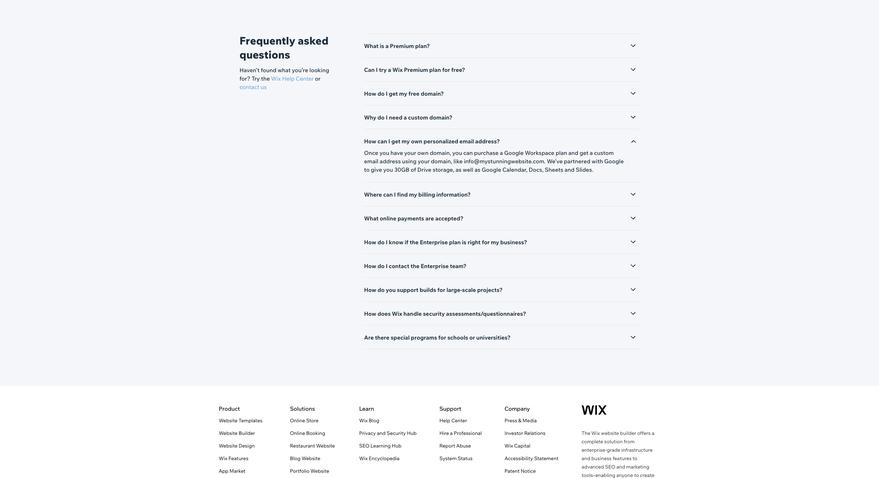 Task type: vqa. For each thing, say whether or not it's contained in the screenshot.


Task type: locate. For each thing, give the bounding box(es) containing it.
my for free
[[399, 90, 407, 97]]

restaurant
[[290, 443, 315, 450]]

5 do from the top
[[378, 287, 385, 294]]

online for online booking
[[290, 431, 305, 437]]

tools–enabling
[[582, 473, 615, 479]]

hub down security
[[392, 443, 402, 450]]

0 vertical spatial to
[[364, 166, 370, 173]]

or down looking
[[315, 75, 321, 82]]

contact down know
[[389, 263, 409, 270]]

0 horizontal spatial email
[[364, 158, 378, 165]]

1 horizontal spatial blog
[[369, 418, 379, 424]]

solution
[[604, 439, 623, 445]]

plan left right
[[449, 239, 461, 246]]

wix left "encyclopedia"
[[359, 456, 368, 462]]

1 vertical spatial own
[[417, 150, 429, 157]]

help up hire
[[439, 418, 450, 424]]

get for do
[[389, 90, 398, 97]]

special
[[391, 334, 410, 342]]

custom up with
[[594, 150, 614, 157]]

my left business?
[[491, 239, 499, 246]]

wix right try on the left top of the page
[[392, 66, 403, 73]]

own up using
[[411, 138, 422, 145]]

anyone
[[617, 473, 633, 479]]

frequently asked questions
[[240, 34, 329, 61]]

as right well
[[475, 166, 481, 173]]

features
[[613, 456, 632, 462]]

google right with
[[604, 158, 624, 165]]

workspace
[[525, 150, 555, 157]]

we've
[[547, 158, 563, 165]]

need
[[389, 114, 402, 121]]

wix left capital on the bottom right
[[505, 443, 513, 450]]

domain? up personalized
[[429, 114, 453, 121]]

your up using
[[404, 150, 416, 157]]

seo down privacy
[[359, 443, 369, 450]]

how do i get my free domain?
[[364, 90, 444, 97]]

can up once
[[378, 138, 387, 145]]

0 horizontal spatial contact
[[240, 84, 259, 91]]

how for how does wix handle security assessments/questionnaires?
[[364, 311, 376, 318]]

own down how can i get my own personalized email address?
[[417, 150, 429, 157]]

help down what
[[282, 75, 295, 82]]

get for can
[[391, 138, 400, 145]]

2 what from the top
[[364, 215, 379, 222]]

from
[[624, 439, 635, 445]]

can left find
[[383, 191, 393, 198]]

1 vertical spatial what
[[364, 215, 379, 222]]

or
[[315, 75, 321, 82], [469, 334, 475, 342]]

if
[[405, 239, 409, 246]]

universities?
[[476, 334, 511, 342]]

to inside once you have your own domain, you can purchase a google workspace plan and get a custom email address using your domain, like info@mystunningwebsite.com. we've partnered with google to give you 30gb of drive storage, as well as google calendar, docs, sheets and slides.
[[364, 166, 370, 173]]

1 vertical spatial domain?
[[429, 114, 453, 121]]

1 horizontal spatial is
[[462, 239, 467, 246]]

or right schools
[[469, 334, 475, 342]]

wix inside try the wix help center or contact us
[[271, 75, 281, 82]]

1 vertical spatial online
[[290, 431, 305, 437]]

website
[[219, 418, 238, 424], [219, 431, 238, 437], [219, 443, 238, 450], [316, 443, 335, 450], [302, 456, 320, 462], [311, 469, 329, 475]]

0 vertical spatial your
[[404, 150, 416, 157]]

you up like
[[452, 150, 462, 157]]

the up us
[[261, 75, 270, 82]]

5 how from the top
[[364, 287, 376, 294]]

1 vertical spatial email
[[364, 158, 378, 165]]

1 what from the top
[[364, 42, 379, 49]]

my left free
[[399, 90, 407, 97]]

does
[[378, 311, 391, 318]]

2 do from the top
[[378, 114, 385, 121]]

storage,
[[433, 166, 454, 173]]

capital
[[514, 443, 531, 450]]

plan left free?
[[429, 66, 441, 73]]

can for how can i get my own personalized email address?
[[378, 138, 387, 145]]

0 horizontal spatial is
[[380, 42, 384, 49]]

relations
[[524, 431, 546, 437]]

how
[[364, 90, 376, 97], [364, 138, 376, 145], [364, 239, 376, 246], [364, 263, 376, 270], [364, 287, 376, 294], [364, 311, 376, 318]]

0 horizontal spatial plan
[[429, 66, 441, 73]]

premium up free
[[404, 66, 428, 73]]

there
[[375, 334, 389, 342]]

how for how do i get my free domain?
[[364, 90, 376, 97]]

1 how from the top
[[364, 90, 376, 97]]

wix down found
[[271, 75, 281, 82]]

1 horizontal spatial custom
[[594, 150, 614, 157]]

your up the drive
[[418, 158, 430, 165]]

for left 'large-'
[[438, 287, 445, 294]]

you down the address
[[383, 166, 393, 173]]

for left free?
[[442, 66, 450, 73]]

domain, up "storage,"
[[431, 158, 452, 165]]

0 vertical spatial plan
[[429, 66, 441, 73]]

a right offers
[[652, 431, 655, 437]]

0 vertical spatial get
[[389, 90, 398, 97]]

to
[[364, 166, 370, 173], [633, 456, 637, 462], [634, 473, 639, 479]]

the
[[261, 75, 270, 82], [410, 239, 419, 246], [411, 263, 420, 270]]

do
[[378, 90, 385, 97], [378, 114, 385, 121], [378, 239, 385, 246], [378, 263, 385, 270], [378, 287, 385, 294]]

0 vertical spatial help
[[282, 75, 295, 82]]

wix
[[392, 66, 403, 73], [271, 75, 281, 82], [392, 311, 402, 318], [359, 418, 368, 424], [592, 431, 600, 437], [505, 443, 513, 450], [219, 456, 227, 462], [359, 456, 368, 462]]

1 vertical spatial your
[[418, 158, 430, 165]]

and down features
[[617, 464, 625, 471]]

get up partnered
[[580, 150, 589, 157]]

the up the support
[[411, 263, 420, 270]]

get left free
[[389, 90, 398, 97]]

1 vertical spatial hub
[[392, 443, 402, 450]]

1 vertical spatial or
[[469, 334, 475, 342]]

domain? for why do i need a custom domain?
[[429, 114, 453, 121]]

1 horizontal spatial your
[[418, 158, 430, 165]]

domain? right free
[[421, 90, 444, 97]]

1 vertical spatial blog
[[290, 456, 301, 462]]

1 horizontal spatial center
[[451, 418, 467, 424]]

what left online
[[364, 215, 379, 222]]

my up have
[[402, 138, 410, 145]]

1 vertical spatial plan
[[556, 150, 567, 157]]

center down you're
[[296, 75, 314, 82]]

6 how from the top
[[364, 311, 376, 318]]

a up with
[[590, 150, 593, 157]]

the wix website builder offers a complete solution from enterprise-grade infrastructure and business features to advanced seo and marketing tools–enabling anyone to c
[[582, 431, 655, 479]]

blog
[[369, 418, 379, 424], [290, 456, 301, 462]]

what for what online payments are accepted?
[[364, 215, 379, 222]]

1 horizontal spatial plan
[[449, 239, 461, 246]]

domain,
[[430, 150, 451, 157], [431, 158, 452, 165]]

patent notice
[[505, 469, 536, 475]]

1 vertical spatial contact
[[389, 263, 409, 270]]

is
[[380, 42, 384, 49], [462, 239, 467, 246]]

us
[[261, 84, 267, 91]]

wix help center link
[[271, 74, 314, 83]]

0 vertical spatial custom
[[408, 114, 428, 121]]

can
[[378, 138, 387, 145], [463, 150, 473, 157], [383, 191, 393, 198]]

blog up portfolio
[[290, 456, 301, 462]]

1 as from the left
[[456, 166, 462, 173]]

2 online from the top
[[290, 431, 305, 437]]

my right find
[[409, 191, 417, 198]]

blog down the learn
[[369, 418, 379, 424]]

1 vertical spatial google
[[604, 158, 624, 165]]

and down partnered
[[565, 166, 575, 173]]

to down the marketing
[[634, 473, 639, 479]]

1 horizontal spatial seo
[[605, 464, 615, 471]]

premium left plan?
[[390, 42, 414, 49]]

where can i find my billing information?
[[364, 191, 471, 198]]

center up hire a professional
[[451, 418, 467, 424]]

get
[[389, 90, 398, 97], [391, 138, 400, 145], [580, 150, 589, 157]]

domain, down personalized
[[430, 150, 451, 157]]

a up try on the left top of the page
[[386, 42, 389, 49]]

contact
[[240, 84, 259, 91], [389, 263, 409, 270]]

premium
[[390, 42, 414, 49], [404, 66, 428, 73]]

0 vertical spatial email
[[460, 138, 474, 145]]

4 how from the top
[[364, 263, 376, 270]]

0 horizontal spatial google
[[482, 166, 501, 173]]

the right if
[[410, 239, 419, 246]]

for
[[442, 66, 450, 73], [482, 239, 490, 246], [438, 287, 445, 294], [438, 334, 446, 342]]

for left schools
[[438, 334, 446, 342]]

1 horizontal spatial contact
[[389, 263, 409, 270]]

a right need on the top of page
[[404, 114, 407, 121]]

to down infrastructure
[[633, 456, 637, 462]]

0 vertical spatial seo
[[359, 443, 369, 450]]

calendar,
[[503, 166, 528, 173]]

4 do from the top
[[378, 263, 385, 270]]

you
[[380, 150, 389, 157], [452, 150, 462, 157], [383, 166, 393, 173], [386, 287, 396, 294]]

2 vertical spatial the
[[411, 263, 420, 270]]

1 vertical spatial the
[[410, 239, 419, 246]]

enterprise-
[[582, 448, 607, 454]]

wix down the learn
[[359, 418, 368, 424]]

wix up complete
[[592, 431, 600, 437]]

privacy and security hub link
[[359, 430, 417, 438]]

plan inside once you have your own domain, you can purchase a google workspace plan and get a custom email address using your domain, like info@mystunningwebsite.com. we've partnered with google to give you 30gb of drive storage, as well as google calendar, docs, sheets and slides.
[[556, 150, 567, 157]]

0 horizontal spatial seo
[[359, 443, 369, 450]]

0 vertical spatial or
[[315, 75, 321, 82]]

0 vertical spatial online
[[290, 418, 305, 424]]

media
[[523, 418, 537, 424]]

well
[[463, 166, 473, 173]]

projects?
[[477, 287, 503, 294]]

website up wix features link
[[219, 443, 238, 450]]

are
[[425, 215, 434, 222]]

plan up we've
[[556, 150, 567, 157]]

3 how from the top
[[364, 239, 376, 246]]

the inside try the wix help center or contact us
[[261, 75, 270, 82]]

1 vertical spatial custom
[[594, 150, 614, 157]]

enterprise left team?
[[421, 263, 449, 270]]

google
[[504, 150, 524, 157], [604, 158, 624, 165], [482, 166, 501, 173]]

plan?
[[415, 42, 430, 49]]

custom right need on the top of page
[[408, 114, 428, 121]]

support
[[439, 406, 461, 413]]

where
[[364, 191, 382, 198]]

1 vertical spatial get
[[391, 138, 400, 145]]

investor relations link
[[505, 430, 546, 438]]

system
[[439, 456, 457, 462]]

1 vertical spatial domain,
[[431, 158, 452, 165]]

0 vertical spatial hub
[[407, 431, 417, 437]]

1 horizontal spatial google
[[504, 150, 524, 157]]

wix inside wix capital link
[[505, 443, 513, 450]]

1 do from the top
[[378, 90, 385, 97]]

0 horizontal spatial center
[[296, 75, 314, 82]]

0 vertical spatial can
[[378, 138, 387, 145]]

can up well
[[463, 150, 473, 157]]

domain?
[[421, 90, 444, 97], [429, 114, 453, 121]]

i for how do i get my free domain?
[[386, 90, 388, 97]]

0 horizontal spatial help
[[282, 75, 295, 82]]

email down once
[[364, 158, 378, 165]]

online store link
[[290, 417, 319, 425]]

0 vertical spatial premium
[[390, 42, 414, 49]]

seo down business
[[605, 464, 615, 471]]

accessibility
[[505, 456, 533, 462]]

seo learning hub
[[359, 443, 402, 450]]

hub right security
[[407, 431, 417, 437]]

1 vertical spatial to
[[633, 456, 637, 462]]

statement
[[534, 456, 559, 462]]

to left give
[[364, 166, 370, 173]]

wix up app
[[219, 456, 227, 462]]

online up restaurant
[[290, 431, 305, 437]]

1 online from the top
[[290, 418, 305, 424]]

0 horizontal spatial or
[[315, 75, 321, 82]]

do for know
[[378, 239, 385, 246]]

1 horizontal spatial hub
[[407, 431, 417, 437]]

contact inside try the wix help center or contact us
[[240, 84, 259, 91]]

1 horizontal spatial help
[[439, 418, 450, 424]]

builder
[[239, 431, 255, 437]]

i for how can i get my own personalized email address?
[[388, 138, 390, 145]]

company
[[505, 406, 530, 413]]

2 how from the top
[[364, 138, 376, 145]]

website
[[601, 431, 619, 437]]

notice
[[521, 469, 536, 475]]

and inside 'link'
[[377, 431, 386, 437]]

0 vertical spatial domain?
[[421, 90, 444, 97]]

is up try on the left top of the page
[[380, 42, 384, 49]]

how can i get my own personalized email address?
[[364, 138, 500, 145]]

1 horizontal spatial as
[[475, 166, 481, 173]]

get up have
[[391, 138, 400, 145]]

my for billing
[[409, 191, 417, 198]]

google down info@mystunningwebsite.com.
[[482, 166, 501, 173]]

of
[[411, 166, 416, 173]]

email left address?
[[460, 138, 474, 145]]

app market
[[219, 469, 246, 475]]

drive
[[417, 166, 431, 173]]

2 vertical spatial get
[[580, 150, 589, 157]]

0 vertical spatial the
[[261, 75, 270, 82]]

1 vertical spatial seo
[[605, 464, 615, 471]]

contact down for?
[[240, 84, 259, 91]]

your
[[404, 150, 416, 157], [418, 158, 430, 165]]

design
[[239, 443, 255, 450]]

how for how can i get my own personalized email address?
[[364, 138, 376, 145]]

2 horizontal spatial google
[[604, 158, 624, 165]]

1 vertical spatial center
[[451, 418, 467, 424]]

enterprise down are
[[420, 239, 448, 246]]

found
[[261, 67, 276, 74]]

what up can
[[364, 42, 379, 49]]

is left right
[[462, 239, 467, 246]]

0 horizontal spatial as
[[456, 166, 462, 173]]

wix blog
[[359, 418, 379, 424]]

2 horizontal spatial plan
[[556, 150, 567, 157]]

0 vertical spatial contact
[[240, 84, 259, 91]]

and up learning
[[377, 431, 386, 437]]

i
[[376, 66, 378, 73], [386, 90, 388, 97], [386, 114, 388, 121], [388, 138, 390, 145], [394, 191, 396, 198], [386, 239, 388, 246], [386, 263, 388, 270]]

as down like
[[456, 166, 462, 173]]

0 vertical spatial what
[[364, 42, 379, 49]]

haven't
[[240, 67, 260, 74]]

0 vertical spatial center
[[296, 75, 314, 82]]

2 vertical spatial google
[[482, 166, 501, 173]]

once you have your own domain, you can purchase a google workspace plan and get a custom email address using your domain, like info@mystunningwebsite.com. we've partnered with google to give you 30gb of drive storage, as well as google calendar, docs, sheets and slides.
[[364, 150, 624, 173]]

online down solutions
[[290, 418, 305, 424]]

how do you support builds for large-scale projects?
[[364, 287, 503, 294]]

do for contact
[[378, 263, 385, 270]]

google up info@mystunningwebsite.com.
[[504, 150, 524, 157]]

2 vertical spatial plan
[[449, 239, 461, 246]]

3 do from the top
[[378, 239, 385, 246]]

website down blog website link
[[311, 469, 329, 475]]

2 vertical spatial can
[[383, 191, 393, 198]]

can i try a wix premium plan for free?
[[364, 66, 465, 73]]

do for get
[[378, 90, 385, 97]]

website down booking
[[316, 443, 335, 450]]

status
[[458, 456, 473, 462]]

1 vertical spatial can
[[463, 150, 473, 157]]

wix inside wix encyclopedia link
[[359, 456, 368, 462]]

website templates link
[[219, 417, 262, 425]]



Task type: describe. For each thing, give the bounding box(es) containing it.
restaurant website
[[290, 443, 335, 450]]

information?
[[436, 191, 471, 198]]

do for need
[[378, 114, 385, 121]]

website templates
[[219, 418, 262, 424]]

payments
[[398, 215, 424, 222]]

and up partnered
[[568, 150, 578, 157]]

security
[[387, 431, 406, 437]]

a right try on the left top of the page
[[388, 66, 391, 73]]

wix right does
[[392, 311, 402, 318]]

can for where can i find my billing information?
[[383, 191, 393, 198]]

website up portfolio website 'link'
[[302, 456, 320, 462]]

a right hire
[[450, 431, 453, 437]]

help inside try the wix help center or contact us
[[282, 75, 295, 82]]

complete
[[582, 439, 603, 445]]

hub inside 'link'
[[407, 431, 417, 437]]

assessments/questionnaires?
[[446, 311, 526, 318]]

frequently
[[240, 34, 295, 47]]

wix encyclopedia
[[359, 456, 400, 462]]

looking
[[309, 67, 329, 74]]

the
[[582, 431, 590, 437]]

0 vertical spatial domain,
[[430, 150, 451, 157]]

how for how do i contact the enterprise team?
[[364, 263, 376, 270]]

&
[[518, 418, 522, 424]]

wix capital link
[[505, 442, 531, 451]]

own inside once you have your own domain, you can purchase a google workspace plan and get a custom email address using your domain, like info@mystunningwebsite.com. we've partnered with google to give you 30gb of drive storage, as well as google calendar, docs, sheets and slides.
[[417, 150, 429, 157]]

email inside once you have your own domain, you can purchase a google workspace plan and get a custom email address using your domain, like info@mystunningwebsite.com. we've partnered with google to give you 30gb of drive storage, as well as google calendar, docs, sheets and slides.
[[364, 158, 378, 165]]

0 vertical spatial is
[[380, 42, 384, 49]]

offers
[[637, 431, 651, 437]]

0 vertical spatial google
[[504, 150, 524, 157]]

hire a professional
[[439, 431, 482, 437]]

1 vertical spatial help
[[439, 418, 450, 424]]

free
[[409, 90, 420, 97]]

marketing
[[626, 464, 650, 471]]

0 vertical spatial own
[[411, 138, 422, 145]]

like
[[454, 158, 463, 165]]

seo inside the wix website builder offers a complete solution from enterprise-grade infrastructure and business features to advanced seo and marketing tools–enabling anyone to c
[[605, 464, 615, 471]]

blog website link
[[290, 455, 320, 463]]

what for what is a premium plan?
[[364, 42, 379, 49]]

center inside try the wix help center or contact us
[[296, 75, 314, 82]]

what online payments are accepted?
[[364, 215, 464, 222]]

online for online store
[[290, 418, 305, 424]]

accessibility statement
[[505, 456, 559, 462]]

for?
[[240, 75, 250, 82]]

try
[[252, 75, 260, 82]]

wix inside the 'wix blog' link
[[359, 418, 368, 424]]

2 as from the left
[[475, 166, 481, 173]]

0 vertical spatial blog
[[369, 418, 379, 424]]

0 horizontal spatial custom
[[408, 114, 428, 121]]

website down product
[[219, 418, 238, 424]]

contact us link
[[240, 83, 267, 91]]

why
[[364, 114, 376, 121]]

schools
[[447, 334, 468, 342]]

app
[[219, 469, 228, 475]]

wix logo, homepage image
[[582, 406, 607, 416]]

features
[[228, 456, 248, 462]]

asked
[[298, 34, 329, 47]]

get inside once you have your own domain, you can purchase a google workspace plan and get a custom email address using your domain, like info@mystunningwebsite.com. we've partnered with google to give you 30gb of drive storage, as well as google calendar, docs, sheets and slides.
[[580, 150, 589, 157]]

why do i need a custom domain?
[[364, 114, 453, 121]]

a up info@mystunningwebsite.com.
[[500, 150, 503, 157]]

can inside once you have your own domain, you can purchase a google workspace plan and get a custom email address using your domain, like info@mystunningwebsite.com. we've partnered with google to give you 30gb of drive storage, as well as google calendar, docs, sheets and slides.
[[463, 150, 473, 157]]

you up the address
[[380, 150, 389, 157]]

address?
[[475, 138, 500, 145]]

or inside try the wix help center or contact us
[[315, 75, 321, 82]]

website builder link
[[219, 430, 255, 438]]

what is a premium plan?
[[364, 42, 430, 49]]

wix inside wix features link
[[219, 456, 227, 462]]

slides.
[[576, 166, 594, 173]]

my for own
[[402, 138, 410, 145]]

privacy
[[359, 431, 376, 437]]

right
[[468, 239, 481, 246]]

hire
[[439, 431, 449, 437]]

do for support
[[378, 287, 385, 294]]

are there special programs for schools or universities?
[[364, 334, 511, 342]]

portfolio website
[[290, 469, 329, 475]]

give
[[371, 166, 382, 173]]

center inside help center link
[[451, 418, 467, 424]]

security
[[423, 311, 445, 318]]

with
[[592, 158, 603, 165]]

handle
[[404, 311, 422, 318]]

billing
[[418, 191, 435, 198]]

0 horizontal spatial blog
[[290, 456, 301, 462]]

domain? for how do i get my free domain?
[[421, 90, 444, 97]]

builds
[[420, 287, 436, 294]]

infrastructure
[[622, 448, 653, 454]]

you left the support
[[386, 287, 396, 294]]

1 horizontal spatial or
[[469, 334, 475, 342]]

i for how do i know if the enterprise plan is right for my business?
[[386, 239, 388, 246]]

restaurant website link
[[290, 442, 335, 451]]

website inside 'link'
[[311, 469, 329, 475]]

for right right
[[482, 239, 490, 246]]

2 vertical spatial to
[[634, 473, 639, 479]]

professional
[[454, 431, 482, 437]]

wix features
[[219, 456, 248, 462]]

0 vertical spatial enterprise
[[420, 239, 448, 246]]

website up website design
[[219, 431, 238, 437]]

haven't found what you're looking for?
[[240, 67, 329, 82]]

purchase
[[474, 150, 499, 157]]

wix blog link
[[359, 417, 379, 425]]

advanced
[[582, 464, 604, 471]]

website design link
[[219, 442, 255, 451]]

wix capital
[[505, 443, 531, 450]]

templates
[[239, 418, 262, 424]]

accessibility statement link
[[505, 455, 559, 463]]

report abuse link
[[439, 442, 471, 451]]

what
[[278, 67, 291, 74]]

support
[[397, 287, 418, 294]]

builder
[[620, 431, 636, 437]]

i for why do i need a custom domain?
[[386, 114, 388, 121]]

online booking link
[[290, 430, 325, 438]]

a inside the wix website builder offers a complete solution from enterprise-grade infrastructure and business features to advanced seo and marketing tools–enabling anyone to c
[[652, 431, 655, 437]]

0 horizontal spatial your
[[404, 150, 416, 157]]

help center
[[439, 418, 467, 424]]

know
[[389, 239, 404, 246]]

try the wix help center or contact us
[[240, 75, 321, 91]]

patent notice link
[[505, 468, 536, 476]]

1 vertical spatial premium
[[404, 66, 428, 73]]

partnered
[[564, 158, 590, 165]]

how for how do i know if the enterprise plan is right for my business?
[[364, 239, 376, 246]]

30gb
[[394, 166, 409, 173]]

business
[[592, 456, 612, 462]]

help center link
[[439, 417, 467, 425]]

grade
[[607, 448, 620, 454]]

1 vertical spatial enterprise
[[421, 263, 449, 270]]

1 vertical spatial is
[[462, 239, 467, 246]]

1 horizontal spatial email
[[460, 138, 474, 145]]

product
[[219, 406, 240, 413]]

questions
[[240, 48, 290, 61]]

how for how do you support builds for large-scale projects?
[[364, 287, 376, 294]]

press & media link
[[505, 417, 537, 425]]

i for how do i contact the enterprise team?
[[386, 263, 388, 270]]

try
[[379, 66, 387, 73]]

scale
[[462, 287, 476, 294]]

portfolio
[[290, 469, 309, 475]]

0 horizontal spatial hub
[[392, 443, 402, 450]]

hire a professional link
[[439, 430, 482, 438]]

wix inside the wix website builder offers a complete solution from enterprise-grade infrastructure and business features to advanced seo and marketing tools–enabling anyone to c
[[592, 431, 600, 437]]

i for where can i find my billing information?
[[394, 191, 396, 198]]

custom inside once you have your own domain, you can purchase a google workspace plan and get a custom email address using your domain, like info@mystunningwebsite.com. we've partnered with google to give you 30gb of drive storage, as well as google calendar, docs, sheets and slides.
[[594, 150, 614, 157]]

store
[[306, 418, 319, 424]]

and up advanced
[[582, 456, 590, 462]]



